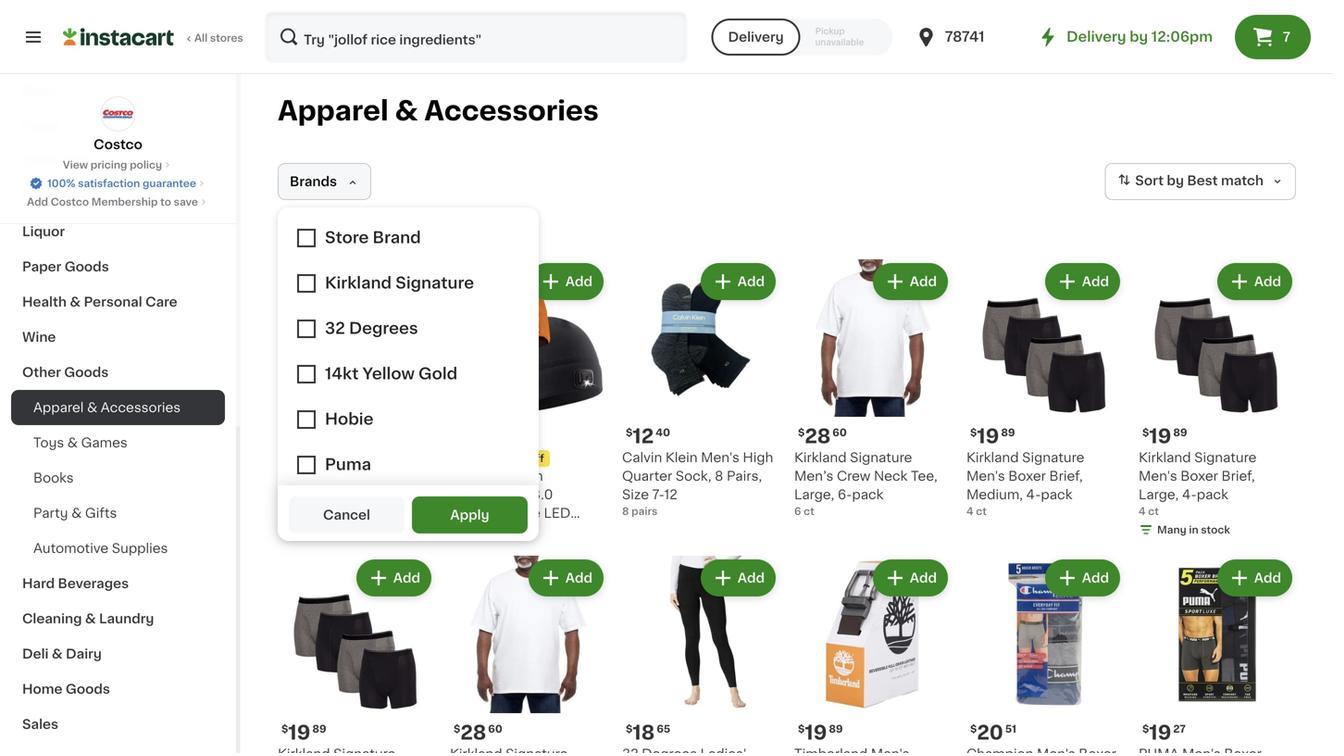 Task type: vqa. For each thing, say whether or not it's contained in the screenshot.
brief,
yes



Task type: describe. For each thing, give the bounding box(es) containing it.
65
[[657, 724, 671, 734]]

40
[[656, 427, 671, 438]]

$10
[[509, 453, 527, 464]]

8 inside 'kirkland signature men's athletic sock, 8- pair, white 8 ct'
[[278, 506, 285, 516]]

calvin
[[622, 451, 663, 464]]

deli
[[22, 647, 49, 660]]

view pricing policy link
[[63, 157, 173, 172]]

paper goods
[[22, 260, 109, 273]]

athletic
[[320, 470, 371, 483]]

instacart logo image
[[63, 26, 174, 48]]

pairs,
[[727, 470, 762, 483]]

2-
[[555, 525, 568, 538]]

satisfaction
[[78, 178, 140, 188]]

signature for medium,
[[1023, 451, 1085, 464]]

sock, inside 'kirkland signature men's athletic sock, 8- pair, white 8 ct'
[[374, 470, 410, 483]]

many in stock for 16
[[296, 525, 369, 535]]

panther vision powercap 3.0 rechargeable led lighted beanie, 2-pack
[[450, 470, 600, 538]]

guarantee
[[143, 178, 196, 188]]

home
[[22, 683, 63, 696]]

product group containing 20
[[967, 556, 1125, 753]]

stores
[[210, 33, 243, 43]]

27
[[1174, 724, 1187, 734]]

panther
[[450, 470, 501, 483]]

kirkland signature men's boxer brief, large, 4-pack 4 ct
[[1139, 451, 1257, 516]]

ct for 8-
[[287, 506, 298, 516]]

goods for home goods
[[66, 683, 110, 696]]

brief, for large,
[[1222, 470, 1256, 483]]

wine link
[[11, 320, 225, 355]]

automotive supplies link
[[11, 531, 225, 566]]

12:06pm
[[1152, 30, 1213, 44]]

beer & cider
[[22, 190, 107, 203]]

& for beer & cider link at the top left of page
[[57, 190, 68, 203]]

0 vertical spatial accessories
[[424, 98, 599, 124]]

deli & dairy
[[22, 647, 102, 660]]

laundry
[[99, 612, 154, 625]]

pack inside panther vision powercap 3.0 rechargeable led lighted beanie, 2-pack
[[568, 525, 600, 538]]

2 ct
[[450, 525, 470, 535]]

buy
[[456, 453, 476, 464]]

brands
[[290, 175, 337, 188]]

stock for 19
[[1202, 525, 1231, 535]]

signature for large,
[[1195, 451, 1257, 464]]

neck
[[874, 470, 908, 483]]

led
[[544, 507, 571, 520]]

floral
[[22, 119, 59, 132]]

pairs
[[632, 506, 658, 516]]

1 vertical spatial $ 28 60
[[454, 723, 503, 742]]

party
[[33, 507, 68, 520]]

1 vertical spatial 60
[[488, 724, 503, 734]]

100%
[[47, 178, 75, 188]]

cider
[[71, 190, 107, 203]]

51
[[1006, 724, 1017, 734]]

0 vertical spatial apparel
[[278, 98, 389, 124]]

Best match Sort by field
[[1105, 163, 1297, 200]]

0 horizontal spatial apparel & accessories
[[33, 401, 181, 414]]

match
[[1222, 174, 1264, 187]]

product group containing 18
[[622, 556, 780, 753]]

12 inside calvin klein men's high quarter sock, 8 pairs, size 7-12 8 pairs
[[665, 488, 678, 501]]

men's for 19
[[967, 470, 1006, 483]]

boxer for medium,
[[1009, 470, 1047, 483]]

0 vertical spatial costco
[[94, 138, 142, 151]]

20
[[978, 723, 1004, 742]]

& for deli & dairy link
[[52, 647, 63, 660]]

men's for 12
[[701, 451, 740, 464]]

16 inside 16 16
[[312, 427, 324, 438]]

product group containing 12
[[622, 259, 780, 519]]

health & personal care link
[[11, 284, 225, 320]]

hard beverages link
[[11, 566, 225, 601]]

$ 19 27
[[1143, 723, 1187, 742]]

all
[[195, 33, 208, 43]]

0 horizontal spatial apparel
[[33, 401, 84, 414]]

costco logo image
[[101, 96, 136, 132]]

pack inside kirkland signature men's boxer brief, medium, 4-pack 4 ct
[[1042, 488, 1073, 501]]

$34.87 element
[[450, 424, 608, 448]]

health
[[22, 295, 67, 308]]

in for 16
[[328, 525, 338, 535]]

4- for large,
[[1183, 488, 1197, 501]]

accessories inside 'apparel & accessories' link
[[101, 401, 181, 414]]

best match
[[1188, 174, 1264, 187]]

automotive supplies
[[33, 542, 168, 555]]

6-
[[838, 488, 853, 501]]

floral link
[[11, 108, 225, 144]]

size
[[622, 488, 649, 501]]

supplies
[[112, 542, 168, 555]]

delivery for delivery by 12:06pm
[[1067, 30, 1127, 44]]

sock, inside calvin klein men's high quarter sock, 8 pairs, size 7-12 8 pairs
[[676, 470, 712, 483]]

large, inside kirkland signature men's crew neck tee, large, 6-pack 6 ct
[[795, 488, 835, 501]]

games
[[81, 436, 128, 449]]

in for 19
[[1190, 525, 1199, 535]]

paper goods link
[[11, 249, 225, 284]]

kirkland for large,
[[1139, 451, 1192, 464]]

2 horizontal spatial 8
[[715, 470, 724, 483]]

beanie,
[[503, 525, 551, 538]]

service type group
[[712, 19, 894, 56]]

liquor
[[22, 225, 65, 238]]

other goods
[[22, 366, 109, 379]]

off
[[529, 453, 544, 464]]

1 vertical spatial costco
[[51, 197, 89, 207]]

baby link
[[11, 73, 225, 108]]

hard beverages
[[22, 577, 129, 590]]

sales link
[[11, 707, 225, 742]]

calvin klein men's high quarter sock, 8 pairs, size 7-12 8 pairs
[[622, 451, 774, 516]]

view
[[63, 160, 88, 170]]

buy 1, get $10 off
[[456, 453, 544, 464]]

7
[[1284, 31, 1291, 44]]

cancel
[[323, 509, 370, 521]]

books link
[[11, 460, 225, 496]]

add costco membership to save
[[27, 197, 198, 207]]

2
[[450, 525, 457, 535]]

signature for 8-
[[334, 451, 396, 464]]

gifts
[[85, 507, 117, 520]]

lighted
[[450, 525, 500, 538]]

$ 20 51
[[971, 723, 1017, 742]]

men's for pair,
[[278, 470, 317, 483]]

rechargeable
[[450, 507, 541, 520]]

paper
[[22, 260, 61, 273]]



Task type: locate. For each thing, give the bounding box(es) containing it.
beer
[[22, 190, 54, 203]]

signature inside 'kirkland signature men's athletic sock, 8- pair, white 8 ct'
[[334, 451, 396, 464]]

brief,
[[1050, 470, 1083, 483], [1222, 470, 1256, 483]]

2 in from the left
[[1190, 525, 1199, 535]]

by for sort
[[1168, 174, 1185, 187]]

2 sock, from the left
[[676, 470, 712, 483]]

16 16
[[288, 427, 324, 446]]

product group containing add
[[450, 259, 608, 538]]

quarter
[[622, 470, 673, 483]]

0 horizontal spatial in
[[328, 525, 338, 535]]

ct inside kirkland signature men's boxer brief, medium, 4-pack 4 ct
[[977, 506, 987, 516]]

men's for large,
[[795, 470, 834, 483]]

4- inside kirkland signature men's boxer brief, medium, 4-pack 4 ct
[[1027, 488, 1042, 501]]

1 vertical spatial apparel
[[33, 401, 84, 414]]

ct for medium,
[[977, 506, 987, 516]]

costco down "100%"
[[51, 197, 89, 207]]

100% satisfaction guarantee button
[[29, 172, 207, 191]]

1 sock, from the left
[[374, 470, 410, 483]]

1 4- from the left
[[1027, 488, 1042, 501]]

beverages
[[58, 577, 129, 590]]

add button
[[358, 265, 430, 298], [531, 265, 602, 298], [703, 265, 774, 298], [875, 265, 947, 298], [1047, 265, 1119, 298], [1220, 265, 1291, 298], [358, 561, 430, 595], [531, 561, 602, 595], [703, 561, 774, 595], [875, 561, 947, 595], [1047, 561, 1119, 595], [1220, 561, 1291, 595]]

0 horizontal spatial sock,
[[374, 470, 410, 483]]

0 horizontal spatial stock
[[340, 525, 369, 535]]

1 horizontal spatial 16
[[312, 427, 324, 438]]

100% satisfaction guarantee
[[47, 178, 196, 188]]

kirkland inside kirkland signature men's boxer brief, large, 4-pack 4 ct
[[1139, 451, 1192, 464]]

health & personal care
[[22, 295, 177, 308]]

4 inside kirkland signature men's boxer brief, large, 4-pack 4 ct
[[1139, 506, 1146, 516]]

1 horizontal spatial boxer
[[1181, 470, 1219, 483]]

0 vertical spatial 12
[[633, 427, 654, 446]]

pack
[[853, 488, 884, 501], [1042, 488, 1073, 501], [1197, 488, 1229, 501], [568, 525, 600, 538]]

white
[[309, 488, 346, 501]]

pair,
[[278, 488, 305, 501]]

signature inside kirkland signature men's boxer brief, medium, 4-pack 4 ct
[[1023, 451, 1085, 464]]

product group
[[278, 259, 435, 541], [450, 259, 608, 538], [622, 259, 780, 519], [795, 259, 952, 519], [967, 259, 1125, 519], [1139, 259, 1297, 541], [278, 556, 435, 753], [450, 556, 608, 753], [622, 556, 780, 753], [795, 556, 952, 753], [967, 556, 1125, 753], [1139, 556, 1297, 753]]

0 horizontal spatial 4-
[[1027, 488, 1042, 501]]

large, inside kirkland signature men's boxer brief, large, 4-pack 4 ct
[[1139, 488, 1179, 501]]

in down cancel
[[328, 525, 338, 535]]

1 horizontal spatial 8
[[622, 506, 629, 516]]

toys
[[33, 436, 64, 449]]

1 horizontal spatial 60
[[833, 427, 847, 438]]

8 down "pair,"
[[278, 506, 285, 516]]

ct inside kirkland signature men's crew neck tee, large, 6-pack 6 ct
[[804, 506, 815, 516]]

0 horizontal spatial boxer
[[1009, 470, 1047, 483]]

many in stock down kirkland signature men's boxer brief, large, 4-pack 4 ct at the right bottom of the page
[[1158, 525, 1231, 535]]

add
[[27, 197, 48, 207], [393, 275, 421, 288], [566, 275, 593, 288], [738, 275, 765, 288], [910, 275, 937, 288], [1083, 275, 1110, 288], [1255, 275, 1282, 288], [393, 572, 421, 584], [566, 572, 593, 584], [738, 572, 765, 584], [910, 572, 937, 584], [1083, 572, 1110, 584], [1255, 572, 1282, 584]]

1 horizontal spatial 4-
[[1183, 488, 1197, 501]]

pack inside kirkland signature men's crew neck tee, large, 6-pack 6 ct
[[853, 488, 884, 501]]

delivery inside delivery button
[[729, 31, 784, 44]]

save
[[174, 197, 198, 207]]

kirkland for tee,
[[795, 451, 847, 464]]

kirkland signature men's crew neck tee, large, 6-pack 6 ct
[[795, 451, 938, 516]]

wine
[[22, 331, 56, 344]]

0 horizontal spatial 60
[[488, 724, 503, 734]]

1 men's from the left
[[278, 470, 317, 483]]

0 horizontal spatial $ 28 60
[[454, 723, 503, 742]]

goods inside paper goods link
[[65, 260, 109, 273]]

1 horizontal spatial delivery
[[1067, 30, 1127, 44]]

2 4 from the left
[[1139, 506, 1146, 516]]

men's up 6
[[795, 470, 834, 483]]

by for delivery
[[1130, 30, 1149, 44]]

$ inside $ 19 27
[[1143, 724, 1150, 734]]

sock,
[[374, 470, 410, 483], [676, 470, 712, 483]]

1 brief, from the left
[[1050, 470, 1083, 483]]

by inside field
[[1168, 174, 1185, 187]]

delivery inside 'delivery by 12:06pm' link
[[1067, 30, 1127, 44]]

boxer
[[1009, 470, 1047, 483], [1181, 470, 1219, 483]]

1 horizontal spatial apparel
[[278, 98, 389, 124]]

many for 16
[[296, 525, 326, 535]]

1 vertical spatial 12
[[665, 488, 678, 501]]

1 horizontal spatial by
[[1168, 174, 1185, 187]]

1 kirkland from the left
[[278, 451, 330, 464]]

by left the 12:06pm
[[1130, 30, 1149, 44]]

2 horizontal spatial men's
[[1139, 470, 1178, 483]]

1 stock from the left
[[340, 525, 369, 535]]

sort
[[1136, 174, 1164, 187]]

0 horizontal spatial by
[[1130, 30, 1149, 44]]

many down kirkland signature men's boxer brief, large, 4-pack 4 ct at the right bottom of the page
[[1158, 525, 1187, 535]]

sock, left the '8-'
[[374, 470, 410, 483]]

home goods
[[22, 683, 110, 696]]

kirkland inside kirkland signature men's boxer brief, medium, 4-pack 4 ct
[[967, 451, 1019, 464]]

signature inside kirkland signature men's boxer brief, large, 4-pack 4 ct
[[1195, 451, 1257, 464]]

78741 button
[[916, 11, 1027, 63]]

apply button
[[412, 496, 528, 534]]

$ inside $ 12 40
[[626, 427, 633, 438]]

0 vertical spatial $ 28 60
[[798, 427, 847, 446]]

goods up health & personal care
[[65, 260, 109, 273]]

1 large, from the left
[[795, 488, 835, 501]]

accessories down other goods link
[[101, 401, 181, 414]]

0 horizontal spatial 4
[[967, 506, 974, 516]]

apparel & accessories
[[278, 98, 599, 124], [33, 401, 181, 414]]

1 horizontal spatial accessories
[[424, 98, 599, 124]]

accessories down "search" field at top
[[424, 98, 599, 124]]

$
[[626, 427, 633, 438], [798, 427, 805, 438], [971, 427, 978, 438], [1143, 427, 1150, 438], [282, 724, 288, 734], [454, 724, 461, 734], [626, 724, 633, 734], [798, 724, 805, 734], [971, 724, 978, 734], [1143, 724, 1150, 734]]

best
[[1188, 174, 1219, 187]]

0 vertical spatial apparel & accessories
[[278, 98, 599, 124]]

stock down cancel
[[340, 525, 369, 535]]

2 stock from the left
[[1202, 525, 1231, 535]]

1 many in stock from the left
[[296, 525, 369, 535]]

to
[[160, 197, 171, 207]]

goods right other
[[64, 366, 109, 379]]

many for 19
[[1158, 525, 1187, 535]]

ct inside kirkland signature men's boxer brief, large, 4-pack 4 ct
[[1149, 506, 1160, 516]]

8-
[[413, 470, 428, 483]]

klein
[[666, 451, 698, 464]]

accessories
[[424, 98, 599, 124], [101, 401, 181, 414]]

1 in from the left
[[328, 525, 338, 535]]

by
[[1130, 30, 1149, 44], [1168, 174, 1185, 187]]

1 horizontal spatial large,
[[1139, 488, 1179, 501]]

0 horizontal spatial 8
[[278, 506, 285, 516]]

sales
[[22, 718, 58, 731]]

signature for tee,
[[850, 451, 913, 464]]

0 horizontal spatial delivery
[[729, 31, 784, 44]]

& for party & gifts link at the left bottom
[[71, 507, 82, 520]]

1 horizontal spatial men's
[[967, 470, 1006, 483]]

0 horizontal spatial men's
[[278, 470, 317, 483]]

1 4 from the left
[[967, 506, 974, 516]]

18
[[633, 723, 655, 742]]

& for health & personal care link
[[70, 295, 81, 308]]

8 left the pairs, at bottom
[[715, 470, 724, 483]]

1 horizontal spatial 4
[[1139, 506, 1146, 516]]

1,
[[479, 453, 486, 464]]

& inside "link"
[[85, 612, 96, 625]]

Search field
[[267, 13, 686, 61]]

kirkland inside 'kirkland signature men's athletic sock, 8- pair, white 8 ct'
[[278, 451, 330, 464]]

powercap
[[450, 488, 529, 501]]

toys & games
[[33, 436, 128, 449]]

kirkland for 8-
[[278, 451, 330, 464]]

2 men's from the left
[[795, 470, 834, 483]]

pricing
[[91, 160, 127, 170]]

view pricing policy
[[63, 160, 162, 170]]

0 horizontal spatial men's
[[701, 451, 740, 464]]

0 horizontal spatial 28
[[461, 723, 487, 742]]

apparel & accessories link
[[11, 390, 225, 425]]

16 up athletic
[[312, 427, 324, 438]]

pack inside kirkland signature men's boxer brief, large, 4-pack 4 ct
[[1197, 488, 1229, 501]]

0 vertical spatial by
[[1130, 30, 1149, 44]]

many in stock down cancel
[[296, 525, 369, 535]]

0 vertical spatial goods
[[65, 260, 109, 273]]

boxer inside kirkland signature men's boxer brief, medium, 4-pack 4 ct
[[1009, 470, 1047, 483]]

4 inside kirkland signature men's boxer brief, medium, 4-pack 4 ct
[[967, 506, 974, 516]]

many
[[296, 525, 326, 535], [1158, 525, 1187, 535]]

1 horizontal spatial in
[[1190, 525, 1199, 535]]

3 signature from the left
[[1023, 451, 1085, 464]]

men's inside 'kirkland signature men's athletic sock, 8- pair, white 8 ct'
[[278, 470, 317, 483]]

in down kirkland signature men's boxer brief, large, 4-pack 4 ct at the right bottom of the page
[[1190, 525, 1199, 535]]

goods inside home goods link
[[66, 683, 110, 696]]

policy
[[130, 160, 162, 170]]

4- inside kirkland signature men's boxer brief, large, 4-pack 4 ct
[[1183, 488, 1197, 501]]

party & gifts
[[33, 507, 117, 520]]

1 horizontal spatial many in stock
[[1158, 525, 1231, 535]]

3 kirkland from the left
[[967, 451, 1019, 464]]

delivery for delivery
[[729, 31, 784, 44]]

4- for medium,
[[1027, 488, 1042, 501]]

0 vertical spatial 28
[[805, 427, 831, 446]]

& for 'apparel & accessories' link
[[87, 401, 97, 414]]

home goods link
[[11, 672, 225, 707]]

product group containing 16
[[278, 259, 435, 541]]

all stores link
[[63, 11, 245, 63]]

costco link
[[94, 96, 142, 154]]

& for toys & games link on the bottom left
[[67, 436, 78, 449]]

16 up "pair,"
[[288, 427, 310, 446]]

delivery by 12:06pm link
[[1038, 26, 1213, 48]]

89
[[1002, 427, 1016, 438], [1174, 427, 1188, 438], [313, 724, 327, 734], [829, 724, 843, 734]]

1 boxer from the left
[[1009, 470, 1047, 483]]

28
[[805, 427, 831, 446], [461, 723, 487, 742]]

men's inside kirkland signature men's boxer brief, large, 4-pack 4 ct
[[1139, 470, 1178, 483]]

& for cleaning & laundry "link" at the bottom left
[[85, 612, 96, 625]]

goods inside other goods link
[[64, 366, 109, 379]]

apparel up brands "dropdown button"
[[278, 98, 389, 124]]

ct inside 'kirkland signature men's athletic sock, 8- pair, white 8 ct'
[[287, 506, 298, 516]]

4
[[967, 506, 974, 516], [1139, 506, 1146, 516]]

sock, down klein
[[676, 470, 712, 483]]

0 horizontal spatial many in stock
[[296, 525, 369, 535]]

$ 28 60
[[798, 427, 847, 446], [454, 723, 503, 742]]

boxer for large,
[[1181, 470, 1219, 483]]

apparel
[[278, 98, 389, 124], [33, 401, 84, 414]]

goods for other goods
[[64, 366, 109, 379]]

1 horizontal spatial brief,
[[1222, 470, 1256, 483]]

ct for large,
[[1149, 506, 1160, 516]]

stock for 16
[[340, 525, 369, 535]]

0 horizontal spatial accessories
[[101, 401, 181, 414]]

1 horizontal spatial $ 28 60
[[798, 427, 847, 446]]

2 many from the left
[[1158, 525, 1187, 535]]

1 vertical spatial accessories
[[101, 401, 181, 414]]

ct
[[287, 506, 298, 516], [804, 506, 815, 516], [977, 506, 987, 516], [1149, 506, 1160, 516], [459, 525, 470, 535]]

8
[[715, 470, 724, 483], [278, 506, 285, 516], [622, 506, 629, 516]]

2 brief, from the left
[[1222, 470, 1256, 483]]

2 signature from the left
[[850, 451, 913, 464]]

goods for paper goods
[[65, 260, 109, 273]]

apparel & accessories down "search" field at top
[[278, 98, 599, 124]]

0 horizontal spatial costco
[[51, 197, 89, 207]]

men's inside kirkland signature men's crew neck tee, large, 6-pack 6 ct
[[795, 470, 834, 483]]

1 horizontal spatial costco
[[94, 138, 142, 151]]

None search field
[[265, 11, 688, 63]]

0 horizontal spatial large,
[[795, 488, 835, 501]]

men's inside calvin klein men's high quarter sock, 8 pairs, size 7-12 8 pairs
[[701, 451, 740, 464]]

1 vertical spatial goods
[[64, 366, 109, 379]]

many down cancel
[[296, 525, 326, 535]]

electronics link
[[11, 144, 225, 179]]

1 horizontal spatial many
[[1158, 525, 1187, 535]]

1 vertical spatial 28
[[461, 723, 487, 742]]

1 horizontal spatial sock,
[[676, 470, 712, 483]]

4 signature from the left
[[1195, 451, 1257, 464]]

2 4- from the left
[[1183, 488, 1197, 501]]

apparel down other goods
[[33, 401, 84, 414]]

many in stock for 19
[[1158, 525, 1231, 535]]

cancel button
[[289, 496, 405, 534]]

1 vertical spatial by
[[1168, 174, 1185, 187]]

1 horizontal spatial stock
[[1202, 525, 1231, 535]]

0 horizontal spatial 16
[[288, 427, 310, 446]]

7-
[[653, 488, 665, 501]]

0 horizontal spatial 12
[[633, 427, 654, 446]]

12 left 40
[[633, 427, 654, 446]]

goods down dairy
[[66, 683, 110, 696]]

4 for large,
[[1139, 506, 1146, 516]]

2 vertical spatial goods
[[66, 683, 110, 696]]

brief, inside kirkland signature men's boxer brief, large, 4-pack 4 ct
[[1222, 470, 1256, 483]]

1 horizontal spatial 28
[[805, 427, 831, 446]]

1 many from the left
[[296, 525, 326, 535]]

brief, for medium,
[[1050, 470, 1083, 483]]

stock inside product group
[[340, 525, 369, 535]]

costco up view pricing policy link
[[94, 138, 142, 151]]

4 for medium,
[[967, 506, 974, 516]]

1 horizontal spatial 12
[[665, 488, 678, 501]]

1 vertical spatial apparel & accessories
[[33, 401, 181, 414]]

vision
[[504, 470, 543, 483]]

care
[[146, 295, 177, 308]]

60
[[833, 427, 847, 438], [488, 724, 503, 734]]

signature inside kirkland signature men's crew neck tee, large, 6-pack 6 ct
[[850, 451, 913, 464]]

toys & games link
[[11, 425, 225, 460]]

2 many in stock from the left
[[1158, 525, 1231, 535]]

stock down kirkland signature men's boxer brief, large, 4-pack 4 ct at the right bottom of the page
[[1202, 525, 1231, 535]]

$ 12 40
[[626, 427, 671, 446]]

boxer inside kirkland signature men's boxer brief, large, 4-pack 4 ct
[[1181, 470, 1219, 483]]

kirkland signature men's athletic sock, 8- pair, white 8 ct
[[278, 451, 428, 516]]

cleaning
[[22, 612, 82, 625]]

$ inside $ 18 65
[[626, 724, 633, 734]]

1 horizontal spatial men's
[[795, 470, 834, 483]]

men's up "pair,"
[[278, 470, 317, 483]]

many in stock inside product group
[[296, 525, 369, 535]]

1 horizontal spatial apparel & accessories
[[278, 98, 599, 124]]

brief, inside kirkland signature men's boxer brief, medium, 4-pack 4 ct
[[1050, 470, 1083, 483]]

2 large, from the left
[[1139, 488, 1179, 501]]

crew
[[837, 470, 871, 483]]

0 horizontal spatial brief,
[[1050, 470, 1083, 483]]

1 signature from the left
[[334, 451, 396, 464]]

many in stock
[[296, 525, 369, 535], [1158, 525, 1231, 535]]

12 down quarter
[[665, 488, 678, 501]]

large,
[[795, 488, 835, 501], [1139, 488, 1179, 501]]

kirkland signature men's boxer brief, medium, 4-pack 4 ct
[[967, 451, 1085, 516]]

4 kirkland from the left
[[1139, 451, 1192, 464]]

2 kirkland from the left
[[795, 451, 847, 464]]

by right sort
[[1168, 174, 1185, 187]]

kirkland inside kirkland signature men's crew neck tee, large, 6-pack 6 ct
[[795, 451, 847, 464]]

tee,
[[911, 470, 938, 483]]

2 boxer from the left
[[1181, 470, 1219, 483]]

baby
[[22, 84, 57, 97]]

kirkland for medium,
[[967, 451, 1019, 464]]

$ inside $ 20 51
[[971, 724, 978, 734]]

0 vertical spatial 60
[[833, 427, 847, 438]]

8 left pairs
[[622, 506, 629, 516]]

cleaning & laundry link
[[11, 601, 225, 636]]

0 horizontal spatial many
[[296, 525, 326, 535]]

16
[[288, 427, 310, 446], [312, 427, 324, 438]]

apply
[[451, 509, 490, 521]]

apparel & accessories up the games
[[33, 401, 181, 414]]

men's inside kirkland signature men's boxer brief, medium, 4-pack 4 ct
[[967, 470, 1006, 483]]



